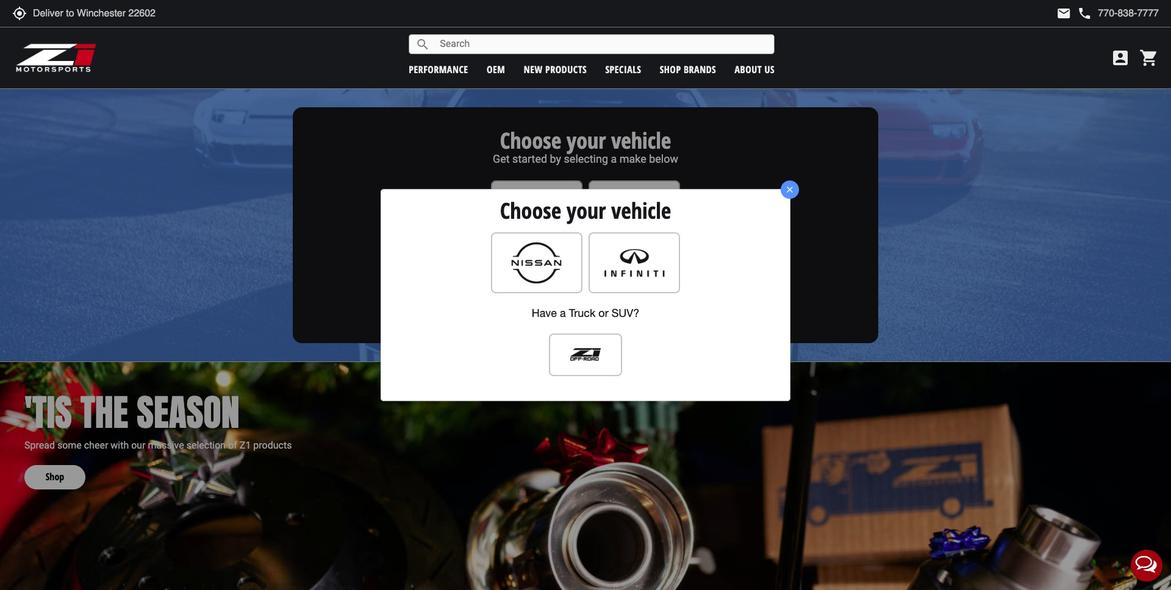 Task type: locate. For each thing, give the bounding box(es) containing it.
1 vertical spatial your
[[567, 196, 606, 226]]

2 vertical spatial a
[[560, 307, 566, 320]]

vehicle inside choose your vehicle get started by selecting a make below
[[612, 126, 671, 156]]

1 vertical spatial shop
[[46, 471, 64, 484]]

us
[[765, 63, 775, 76]]

2 your from the top
[[567, 196, 606, 226]]

a down choose your vehicle
[[561, 253, 567, 265]]

products
[[546, 63, 587, 76], [253, 440, 292, 451]]

0 vertical spatial suv?
[[612, 253, 638, 265]]

0 vertical spatial vehicle
[[612, 126, 671, 156]]

2 choose from the top
[[500, 196, 562, 226]]

performance link
[[409, 63, 468, 76]]

0 vertical spatial shop
[[660, 63, 681, 76]]

truck
[[570, 253, 597, 265], [569, 307, 596, 320]]

shop for shop
[[46, 471, 64, 484]]

shop left brands
[[660, 63, 681, 76]]

shop
[[660, 63, 681, 76], [46, 471, 64, 484]]

a down nissan logo in the top left of the page
[[560, 307, 566, 320]]

products right new on the top of page
[[546, 63, 587, 76]]

'tis
[[24, 385, 72, 441]]

new products
[[524, 63, 587, 76]]

suv?
[[612, 253, 638, 265], [612, 307, 640, 320]]

nissan logo image
[[499, 239, 575, 287]]

'tis the season spread some cheer with our massive selection of z1 products image
[[0, 363, 1172, 591]]

your for choose your vehicle
[[567, 196, 606, 226]]

a inside choose your vehicle get started by selecting a make below
[[611, 153, 617, 165]]

1 vertical spatial vehicle
[[612, 196, 671, 226]]

1 horizontal spatial shop
[[660, 63, 681, 76]]

choose for choose your vehicle
[[500, 196, 562, 226]]

1 your from the top
[[567, 126, 606, 156]]

z1 motorsports logo image
[[15, 43, 97, 73]]

vehicle
[[612, 126, 671, 156], [612, 196, 671, 226]]

selection
[[187, 440, 226, 451]]

shop down some
[[46, 471, 64, 484]]

choose
[[500, 126, 562, 156], [500, 196, 562, 226]]

some
[[57, 440, 82, 451]]

new
[[524, 63, 543, 76]]

or down choose your vehicle
[[600, 253, 610, 265]]

vehicle right the 'selecting' on the top
[[612, 126, 671, 156]]

infinti logo image
[[596, 239, 673, 287]]

0 vertical spatial truck
[[570, 253, 597, 265]]

vehicle down "make"
[[612, 196, 671, 226]]

1 vertical spatial a
[[561, 253, 567, 265]]

0 vertical spatial choose
[[500, 126, 562, 156]]

1 vertical spatial truck
[[569, 307, 596, 320]]

0 vertical spatial products
[[546, 63, 587, 76]]

vehicle for choose your vehicle get started by selecting a make below
[[612, 126, 671, 156]]

new products link
[[524, 63, 587, 76]]

Search search field
[[430, 35, 775, 54]]

selecting
[[564, 153, 608, 165]]

1 vehicle from the top
[[612, 126, 671, 156]]

or down infinti logo
[[599, 307, 609, 320]]

choose inside choose your vehicle get started by selecting a make below
[[500, 126, 562, 156]]

make
[[620, 153, 647, 165]]

specials
[[606, 63, 642, 76]]

phone link
[[1078, 6, 1160, 21]]

performance
[[409, 63, 468, 76]]

choose left the 'selecting' on the top
[[500, 126, 562, 156]]

0 horizontal spatial products
[[253, 440, 292, 451]]

have
[[534, 253, 558, 265], [532, 307, 557, 320]]

account_box
[[1111, 48, 1131, 68]]

your
[[567, 126, 606, 156], [567, 196, 606, 226]]

choose your vehicle
[[500, 196, 671, 226]]

your inside choose your vehicle get started by selecting a make below
[[567, 126, 606, 156]]

shopping_cart link
[[1137, 48, 1160, 68]]

0 horizontal spatial shop
[[46, 471, 64, 484]]

oem link
[[487, 63, 506, 76]]

0 vertical spatial your
[[567, 126, 606, 156]]

1 vertical spatial products
[[253, 440, 292, 451]]

vehicle for choose your vehicle
[[612, 196, 671, 226]]

2 vehicle from the top
[[612, 196, 671, 226]]

about
[[735, 63, 762, 76]]

0 vertical spatial a
[[611, 153, 617, 165]]

shop link
[[24, 453, 85, 490]]

shop inside shop link
[[46, 471, 64, 484]]

your right by
[[567, 126, 606, 156]]

the
[[80, 385, 128, 441]]

a left "make"
[[611, 153, 617, 165]]

1 vertical spatial or
[[599, 307, 609, 320]]

your down the 'selecting' on the top
[[567, 196, 606, 226]]

1 vertical spatial have
[[532, 307, 557, 320]]

my_location
[[12, 6, 27, 21]]

'tis the season spread some cheer with our massive selection of z1 products
[[24, 385, 292, 451]]

season
[[137, 385, 240, 441]]

1 vertical spatial choose
[[500, 196, 562, 226]]

1 choose from the top
[[500, 126, 562, 156]]

choose your vehicle get started by selecting a make below
[[493, 126, 679, 165]]

by
[[550, 153, 562, 165]]

products right the z1
[[253, 440, 292, 451]]

choose down started
[[500, 196, 562, 226]]

a
[[611, 153, 617, 165], [561, 253, 567, 265], [560, 307, 566, 320]]

specials link
[[606, 63, 642, 76]]

or
[[600, 253, 610, 265], [599, 307, 609, 320]]

have a truck or suv?
[[534, 253, 638, 265], [532, 307, 640, 320]]



Task type: describe. For each thing, give the bounding box(es) containing it.
cheer
[[84, 440, 108, 451]]

oem
[[487, 63, 506, 76]]

started
[[513, 153, 548, 165]]

spread
[[24, 440, 55, 451]]

about us link
[[735, 63, 775, 76]]

choose for choose your vehicle get started by selecting a make below
[[500, 126, 562, 156]]

brands
[[684, 63, 717, 76]]

mail
[[1057, 6, 1072, 21]]

about us
[[735, 63, 775, 76]]

0 vertical spatial or
[[600, 253, 610, 265]]

1 vertical spatial have a truck or suv?
[[532, 307, 640, 320]]

1 horizontal spatial products
[[546, 63, 587, 76]]

get
[[493, 153, 510, 165]]

your for choose your vehicle get started by selecting a make below
[[567, 126, 606, 156]]

of
[[228, 440, 237, 451]]

massive
[[148, 440, 184, 451]]

account_box link
[[1108, 48, 1134, 68]]

shop brands
[[660, 63, 717, 76]]

0 vertical spatial have a truck or suv?
[[534, 253, 638, 265]]

phone
[[1078, 6, 1093, 21]]

shop brands link
[[660, 63, 717, 76]]

shop for shop brands
[[660, 63, 681, 76]]

mail link
[[1057, 6, 1072, 21]]

search
[[416, 37, 430, 52]]

shopping_cart
[[1140, 48, 1160, 68]]

1 vertical spatial suv?
[[612, 307, 640, 320]]

z1
[[240, 440, 251, 451]]

our
[[131, 440, 146, 451]]

below
[[649, 153, 679, 165]]

mail phone
[[1057, 6, 1093, 21]]

0 vertical spatial have
[[534, 253, 558, 265]]

products inside 'tis the season spread some cheer with our massive selection of z1 products
[[253, 440, 292, 451]]

with
[[111, 440, 129, 451]]



Task type: vqa. For each thing, say whether or not it's contained in the screenshot.
"a"
yes



